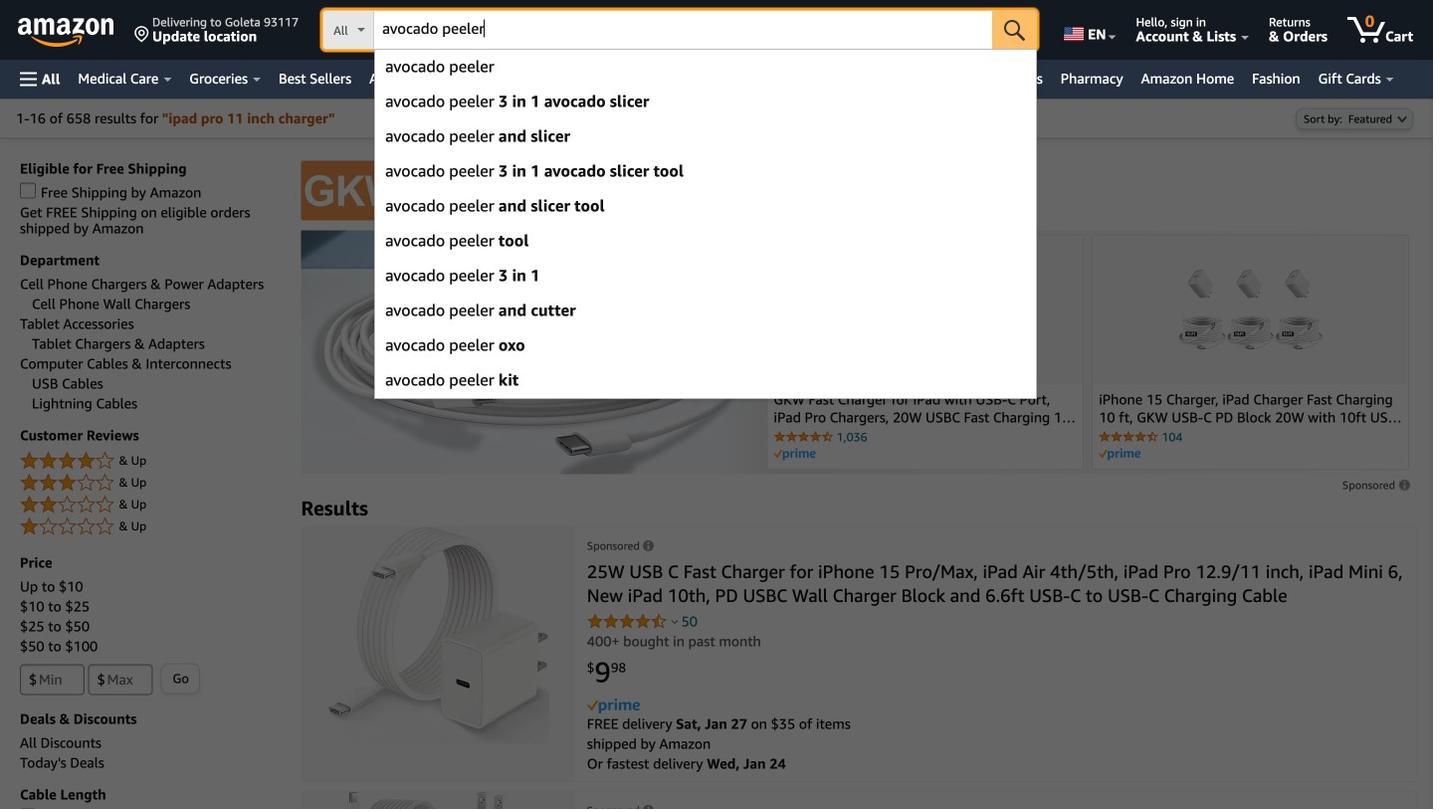Task type: describe. For each thing, give the bounding box(es) containing it.
checkbox image
[[20, 183, 36, 199]]

Max text field
[[88, 664, 153, 695]]

eligible for prime. image
[[774, 448, 816, 460]]

none submit inside navigation navigation
[[993, 10, 1038, 50]]

none search field inside navigation navigation
[[323, 10, 1038, 52]]

Min text field
[[20, 664, 85, 695]]

Search Amazon text field
[[374, 11, 993, 49]]

sponsored ad - 25w usb c fast charger for iphone 15 pro/max, ipad air 4th/5th, ipad pro 12.9/11 inch, ipad mini 6, new ipa... image
[[328, 527, 549, 744]]

amazon prime image
[[587, 699, 640, 714]]

checkbox image
[[20, 809, 36, 809]]

eligible for prime. image
[[1099, 448, 1141, 460]]

sponsored ad - iphone 15 charger ipad usb c charger for iphone 15/15 plus/pro max, ipad pro 12.9/11 inch, ipad air 5th/4t... image
[[347, 792, 530, 809]]

dropdown image
[[1398, 115, 1408, 123]]



Task type: vqa. For each thing, say whether or not it's contained in the screenshot.
the "Sponsored Ad - iPhone 15 Charger iPad USB C Charger for iPhone 15/15 Plus/Pro Max, iPad Pro 12.9/11 inch, iPad Air 5th/4t..." image
yes



Task type: locate. For each thing, give the bounding box(es) containing it.
3 stars & up element
[[20, 471, 281, 495]]

or fastest delivery wed, jan 24 element
[[587, 755, 786, 772]]

navigation navigation
[[0, 0, 1434, 399]]

None search field
[[323, 10, 1038, 52]]

4 stars & up element
[[20, 449, 281, 473]]

amazon image
[[18, 18, 114, 48]]

2 stars & up element
[[20, 493, 281, 517]]

1 star & up element
[[20, 515, 281, 539]]

None submit
[[993, 10, 1038, 50]]

free delivery sat, jan 27 on $35 of items shipped by amazon element
[[587, 716, 851, 752]]



